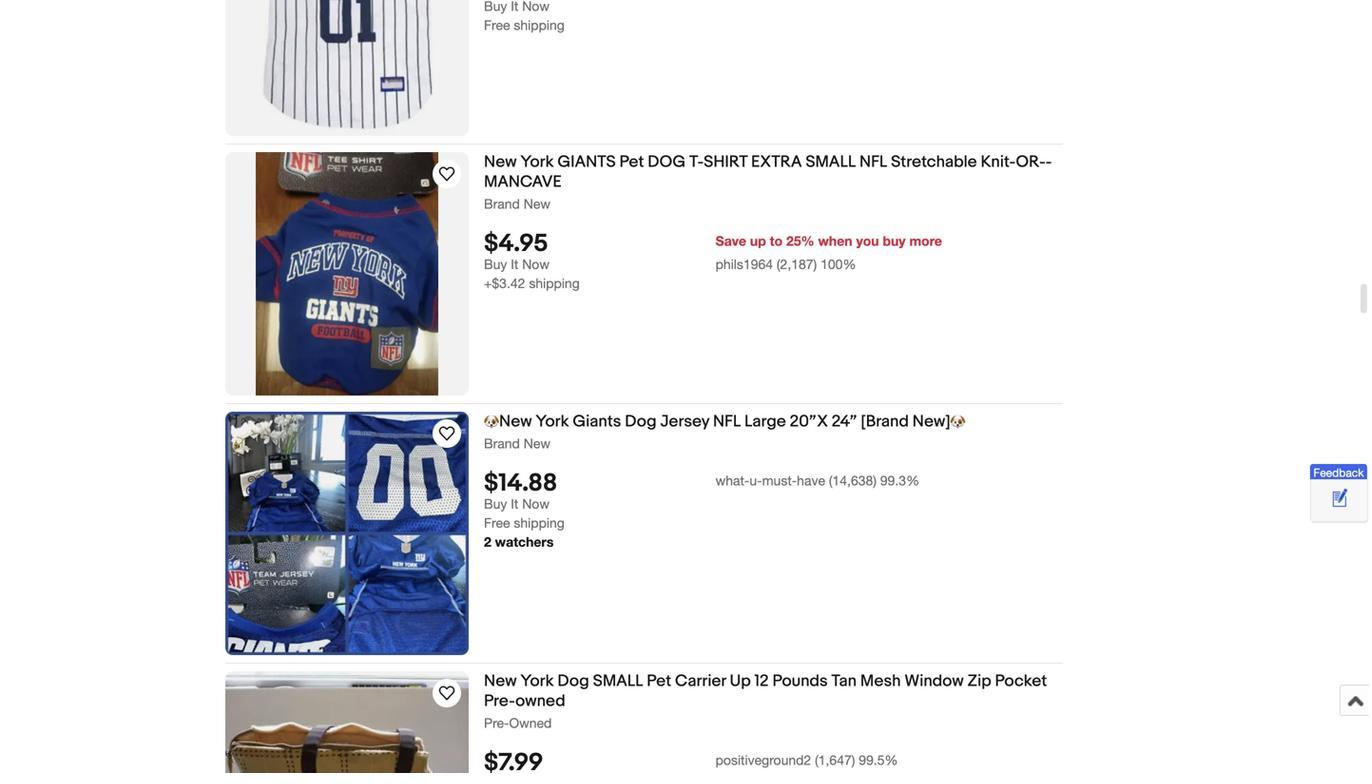 Task type: vqa. For each thing, say whether or not it's contained in the screenshot.
LG LINK at the bottom left
no



Task type: describe. For each thing, give the bounding box(es) containing it.
-
[[1046, 152, 1053, 172]]

when
[[819, 233, 853, 249]]

owned
[[509, 715, 552, 731]]

watch new york dog small pet carrier up 12 pounds tan mesh window zip pocket pre-owned image
[[436, 682, 459, 705]]

dog inside 🐶new york giants dog jersey nfl large 20"x 24" [brand new]🐶 brand new
[[625, 412, 657, 432]]

what-u-must-have (14,638) 99.3% buy it now free shipping 2 watchers
[[484, 473, 920, 550]]

window
[[905, 672, 964, 692]]

shipping inside what-u-must-have (14,638) 99.3% buy it now free shipping 2 watchers
[[514, 515, 565, 531]]

to
[[770, 233, 783, 249]]

0 vertical spatial shipping
[[514, 17, 565, 33]]

tan
[[832, 672, 857, 692]]

owned
[[516, 692, 566, 712]]

york for $4.95
[[521, 152, 554, 172]]

jersey
[[661, 412, 710, 432]]

new york dog small pet carrier up 12 pounds tan mesh window zip pocket pre-owned heading
[[484, 672, 1048, 712]]

(2,187)
[[777, 257, 817, 272]]

new inside new york dog small pet carrier up 12 pounds tan mesh window zip pocket pre-owned pre-owned
[[484, 672, 517, 692]]

now inside what-u-must-have (14,638) 99.3% buy it now free shipping 2 watchers
[[522, 496, 550, 512]]

new york dog small pet carrier up 12 pounds tan mesh window zip pocket pre-owned image
[[225, 672, 469, 773]]

new]🐶
[[913, 412, 966, 432]]

pet inside new york dog small pet carrier up 12 pounds tan mesh window zip pocket pre-owned pre-owned
[[647, 672, 672, 692]]

new york giants pet dog t-shirt extra small nfl stretchable knit-or-- mancave heading
[[484, 152, 1053, 192]]

giants
[[558, 152, 616, 172]]

save up to 25% when you buy more buy it now
[[484, 233, 943, 272]]

shirt
[[704, 152, 748, 172]]

new york dog small pet carrier up 12 pounds tan mesh window zip pocket pre-owned pre-owned
[[484, 672, 1048, 731]]

up
[[730, 672, 751, 692]]

knit-
[[981, 152, 1017, 172]]

buy inside what-u-must-have (14,638) 99.3% buy it now free shipping 2 watchers
[[484, 496, 507, 512]]

york inside new york dog small pet carrier up 12 pounds tan mesh window zip pocket pre-owned pre-owned
[[521, 672, 554, 692]]

york for $14.88
[[536, 412, 569, 432]]

brand inside 'new york giants pet dog t-shirt extra small nfl stretchable knit-or-- mancave brand new'
[[484, 196, 520, 212]]

1 free from the top
[[484, 17, 510, 33]]

new york giants pet dog t-shirt extra small nfl stretchable knit-or-- mancave link
[[484, 152, 1064, 196]]

mancave
[[484, 172, 562, 192]]

mesh
[[861, 672, 901, 692]]

12
[[755, 672, 769, 692]]

99.3%
[[881, 473, 920, 489]]

now inside save up to 25% when you buy more buy it now
[[522, 257, 550, 272]]

phils1964
[[716, 257, 773, 272]]

100%
[[821, 257, 857, 272]]

small inside new york dog small pet carrier up 12 pounds tan mesh window zip pocket pre-owned pre-owned
[[593, 672, 644, 692]]

watch new york giants pet dog t-shirt extra small nfl stretchable knit-or--mancave image
[[436, 163, 459, 186]]

large
[[745, 412, 787, 432]]

99.5%
[[859, 753, 899, 768]]

🐶new
[[484, 412, 532, 432]]

25%
[[787, 233, 815, 249]]

buy inside save up to 25% when you buy more buy it now
[[484, 257, 507, 272]]

free inside what-u-must-have (14,638) 99.3% buy it now free shipping 2 watchers
[[484, 515, 510, 531]]

watch 🐶new york giants dog jersey nfl large 20"x 24" [brand new]🐶 image
[[436, 422, 459, 445]]

or-
[[1017, 152, 1046, 172]]

$14.88
[[484, 469, 558, 499]]

extra
[[752, 152, 802, 172]]

have
[[797, 473, 826, 489]]

carrier
[[676, 672, 727, 692]]

zip
[[968, 672, 992, 692]]

feedback
[[1314, 466, 1365, 479]]

nfl inside 'new york giants pet dog t-shirt extra small nfl stretchable knit-or-- mancave brand new'
[[860, 152, 888, 172]]

watchers
[[495, 534, 554, 550]]

dog
[[648, 152, 686, 172]]

pocket
[[996, 672, 1048, 692]]

$4.95
[[484, 229, 548, 259]]



Task type: locate. For each thing, give the bounding box(es) containing it.
2 brand from the top
[[484, 436, 520, 451]]

1 horizontal spatial small
[[806, 152, 856, 172]]

small right the extra
[[806, 152, 856, 172]]

phils1964 (2,187) 100% +$3.42 shipping
[[484, 257, 857, 291]]

it inside what-u-must-have (14,638) 99.3% buy it now free shipping 2 watchers
[[511, 496, 519, 512]]

positiveground2 (1,647) 99.5%
[[716, 753, 899, 768]]

0 vertical spatial pet
[[620, 152, 644, 172]]

buy
[[883, 233, 906, 249]]

0 vertical spatial now
[[522, 257, 550, 272]]

york left giants
[[521, 152, 554, 172]]

(1,647)
[[815, 753, 856, 768]]

new inside 🐶new york giants dog jersey nfl large 20"x 24" [brand new]🐶 brand new
[[524, 436, 551, 451]]

🐶new york giants dog jersey nfl large 20"x 24" [brand new]🐶 image
[[225, 412, 469, 655]]

0 vertical spatial free
[[484, 17, 510, 33]]

1 vertical spatial small
[[593, 672, 644, 692]]

more
[[910, 233, 943, 249]]

u-
[[750, 473, 763, 489]]

1 horizontal spatial pet
[[647, 672, 672, 692]]

0 vertical spatial pre-
[[484, 692, 516, 712]]

save
[[716, 233, 747, 249]]

buy
[[484, 257, 507, 272], [484, 496, 507, 512]]

positiveground2
[[716, 753, 812, 768]]

free shipping
[[484, 17, 565, 33]]

1 vertical spatial nfl
[[713, 412, 741, 432]]

york
[[521, 152, 554, 172], [536, 412, 569, 432], [521, 672, 554, 692]]

1 horizontal spatial dog
[[625, 412, 657, 432]]

brand inside 🐶new york giants dog jersey nfl large 20"x 24" [brand new]🐶 brand new
[[484, 436, 520, 451]]

york up owned
[[521, 672, 554, 692]]

york right 🐶new
[[536, 412, 569, 432]]

1 vertical spatial brand
[[484, 436, 520, 451]]

buy up 2
[[484, 496, 507, 512]]

pre-
[[484, 692, 516, 712], [484, 715, 509, 731]]

0 vertical spatial it
[[511, 257, 519, 272]]

stretchable
[[891, 152, 978, 172]]

must-
[[763, 473, 797, 489]]

1 it from the top
[[511, 257, 519, 272]]

0 vertical spatial buy
[[484, 257, 507, 272]]

1 horizontal spatial nfl
[[860, 152, 888, 172]]

1 brand from the top
[[484, 196, 520, 212]]

now
[[522, 257, 550, 272], [522, 496, 550, 512]]

new right watch new york giants pet dog t-shirt extra small nfl stretchable knit-or--mancave image
[[484, 152, 517, 172]]

pet left dog
[[620, 152, 644, 172]]

0 vertical spatial small
[[806, 152, 856, 172]]

2
[[484, 534, 492, 550]]

dog inside new york dog small pet carrier up 12 pounds tan mesh window zip pocket pre-owned pre-owned
[[558, 672, 590, 692]]

new down 🐶new
[[524, 436, 551, 451]]

you
[[857, 233, 880, 249]]

0 vertical spatial nfl
[[860, 152, 888, 172]]

1 vertical spatial dog
[[558, 672, 590, 692]]

24"
[[832, 412, 858, 432]]

[brand
[[861, 412, 909, 432]]

nfl left large
[[713, 412, 741, 432]]

brand
[[484, 196, 520, 212], [484, 436, 520, 451]]

small inside 'new york giants pet dog t-shirt extra small nfl stretchable knit-or-- mancave brand new'
[[806, 152, 856, 172]]

2 buy from the top
[[484, 496, 507, 512]]

pounds
[[773, 672, 828, 692]]

20"x
[[790, 412, 829, 432]]

new york dog small pet carrier up 12 pounds tan mesh window zip pocket pre-owned link
[[484, 672, 1064, 715]]

2 vertical spatial shipping
[[514, 515, 565, 531]]

new up owned
[[484, 672, 517, 692]]

brand down the mancave
[[484, 196, 520, 212]]

shipping
[[514, 17, 565, 33], [529, 276, 580, 291], [514, 515, 565, 531]]

it up watchers
[[511, 496, 519, 512]]

0 vertical spatial brand
[[484, 196, 520, 212]]

0 horizontal spatial nfl
[[713, 412, 741, 432]]

1 vertical spatial now
[[522, 496, 550, 512]]

0 horizontal spatial dog
[[558, 672, 590, 692]]

it inside save up to 25% when you buy more buy it now
[[511, 257, 519, 272]]

0 horizontal spatial pet
[[620, 152, 644, 172]]

0 vertical spatial dog
[[625, 412, 657, 432]]

buy up +$3.42
[[484, 257, 507, 272]]

nfl left stretchable
[[860, 152, 888, 172]]

nfl inside 🐶new york giants dog jersey nfl large 20"x 24" [brand new]🐶 brand new
[[713, 412, 741, 432]]

2 now from the top
[[522, 496, 550, 512]]

small right the owned
[[593, 672, 644, 692]]

brand down 🐶new
[[484, 436, 520, 451]]

new
[[484, 152, 517, 172], [524, 196, 551, 212], [524, 436, 551, 451], [484, 672, 517, 692]]

york inside 'new york giants pet dog t-shirt extra small nfl stretchable knit-or-- mancave brand new'
[[521, 152, 554, 172]]

up
[[751, 233, 767, 249]]

2 pre- from the top
[[484, 715, 509, 731]]

pets first mlb new york yankees screen printed baseball dog jersey - white/blue image
[[226, 0, 468, 136]]

(14,638)
[[829, 473, 877, 489]]

giants
[[573, 412, 622, 432]]

now up +$3.42
[[522, 257, 550, 272]]

1 pre- from the top
[[484, 692, 516, 712]]

it
[[511, 257, 519, 272], [511, 496, 519, 512]]

2 free from the top
[[484, 515, 510, 531]]

pet left carrier
[[647, 672, 672, 692]]

dog
[[625, 412, 657, 432], [558, 672, 590, 692]]

york inside 🐶new york giants dog jersey nfl large 20"x 24" [brand new]🐶 brand new
[[536, 412, 569, 432]]

new down the mancave
[[524, 196, 551, 212]]

1 now from the top
[[522, 257, 550, 272]]

1 vertical spatial free
[[484, 515, 510, 531]]

🐶new york giants dog jersey nfl large 20"x 24" [brand new]🐶 brand new
[[484, 412, 966, 451]]

pet inside 'new york giants pet dog t-shirt extra small nfl stretchable knit-or-- mancave brand new'
[[620, 152, 644, 172]]

t-
[[690, 152, 704, 172]]

🐶new york giants dog jersey nfl large 20"x 24" [brand new]🐶 heading
[[484, 412, 966, 432]]

new york giants pet dog t-shirt extra small nfl stretchable knit-or-- mancave brand new
[[484, 152, 1053, 212]]

1 vertical spatial pet
[[647, 672, 672, 692]]

shipping inside phils1964 (2,187) 100% +$3.42 shipping
[[529, 276, 580, 291]]

1 vertical spatial shipping
[[529, 276, 580, 291]]

what-
[[716, 473, 750, 489]]

1 vertical spatial york
[[536, 412, 569, 432]]

0 vertical spatial york
[[521, 152, 554, 172]]

1 vertical spatial pre-
[[484, 715, 509, 731]]

free
[[484, 17, 510, 33], [484, 515, 510, 531]]

2 vertical spatial york
[[521, 672, 554, 692]]

now up watchers
[[522, 496, 550, 512]]

2 it from the top
[[511, 496, 519, 512]]

it up +$3.42
[[511, 257, 519, 272]]

pet
[[620, 152, 644, 172], [647, 672, 672, 692]]

+$3.42
[[484, 276, 526, 291]]

1 vertical spatial it
[[511, 496, 519, 512]]

🐶new york giants dog jersey nfl large 20"x 24" [brand new]🐶 link
[[484, 412, 1064, 435]]

1 buy from the top
[[484, 257, 507, 272]]

nfl
[[860, 152, 888, 172], [713, 412, 741, 432]]

small
[[806, 152, 856, 172], [593, 672, 644, 692]]

new york giants pet dog t-shirt extra small nfl stretchable knit-or--mancave image
[[256, 152, 439, 396]]

1 vertical spatial buy
[[484, 496, 507, 512]]

0 horizontal spatial small
[[593, 672, 644, 692]]



